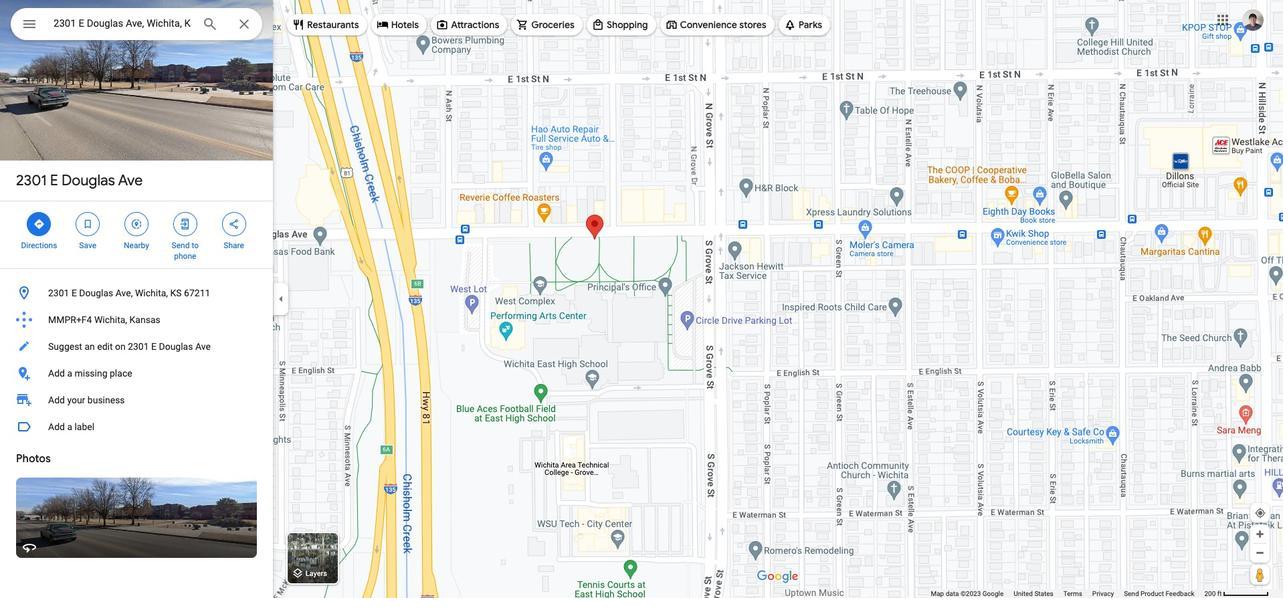 Task type: vqa. For each thing, say whether or not it's contained in the screenshot.


Task type: describe. For each thing, give the bounding box(es) containing it.
2301 for 2301 e douglas ave, wichita, ks 67211
[[48, 288, 69, 299]]

terms button
[[1064, 590, 1083, 598]]

united states button
[[1014, 590, 1054, 598]]

2301 e douglas ave, wichita, ks 67211 button
[[0, 280, 273, 307]]

mmpr+f4 wichita, kansas button
[[0, 307, 273, 333]]

add a label
[[48, 422, 94, 432]]

 search field
[[11, 8, 262, 43]]

ks
[[170, 288, 182, 299]]

ave inside button
[[195, 341, 211, 352]]


[[82, 217, 94, 232]]


[[33, 217, 45, 232]]

edit
[[97, 341, 113, 352]]

save
[[79, 241, 96, 250]]

none field inside the 2301 e douglas ave, wichita, ks 67211 field
[[54, 15, 191, 31]]

send for send product feedback
[[1125, 590, 1140, 598]]

restaurants button
[[287, 9, 367, 41]]


[[179, 217, 191, 232]]

shopping
[[607, 19, 648, 31]]


[[21, 15, 37, 33]]

collapse side panel image
[[274, 292, 288, 307]]

share
[[224, 241, 244, 250]]

show your location image
[[1255, 507, 1267, 519]]

states
[[1035, 590, 1054, 598]]

phone
[[174, 252, 196, 261]]

1 horizontal spatial wichita,
[[135, 288, 168, 299]]

send product feedback
[[1125, 590, 1195, 598]]

2301 e douglas ave, wichita, ks 67211
[[48, 288, 210, 299]]

hotels
[[391, 19, 419, 31]]

nearby
[[124, 241, 149, 250]]

©2023
[[961, 590, 981, 598]]

zoom in image
[[1256, 529, 1266, 540]]

your
[[67, 395, 85, 406]]

2301 e douglas ave main content
[[0, 0, 273, 598]]

actions for 2301 e douglas ave region
[[0, 201, 273, 268]]

ft
[[1218, 590, 1223, 598]]

add for add your business
[[48, 395, 65, 406]]

mmpr+f4
[[48, 315, 92, 325]]

2301 for 2301 e douglas ave
[[16, 171, 47, 190]]

a for missing
[[67, 368, 72, 379]]

1 vertical spatial wichita,
[[94, 315, 127, 325]]

united
[[1014, 590, 1033, 598]]

feedback
[[1166, 590, 1195, 598]]

map
[[931, 590, 945, 598]]

privacy
[[1093, 590, 1115, 598]]

zoom out image
[[1256, 548, 1266, 558]]

an
[[85, 341, 95, 352]]

parks button
[[779, 9, 831, 41]]

missing
[[75, 368, 107, 379]]

send to phone
[[172, 241, 199, 261]]

on
[[115, 341, 126, 352]]

douglas for ave,
[[79, 288, 113, 299]]

photos
[[16, 452, 51, 466]]

to
[[192, 241, 199, 250]]

ave,
[[116, 288, 133, 299]]

add a missing place
[[48, 368, 132, 379]]

map data ©2023 google
[[931, 590, 1004, 598]]

groceries button
[[512, 9, 583, 41]]

 button
[[11, 8, 48, 43]]

directions
[[21, 241, 57, 250]]



Task type: locate. For each thing, give the bounding box(es) containing it.
privacy button
[[1093, 590, 1115, 598]]

0 vertical spatial wichita,
[[135, 288, 168, 299]]

e inside button
[[72, 288, 77, 299]]

product
[[1141, 590, 1165, 598]]

shopping button
[[587, 9, 656, 41]]

google
[[983, 590, 1004, 598]]

0 horizontal spatial e
[[50, 171, 58, 190]]

business
[[88, 395, 125, 406]]

douglas left ave,
[[79, 288, 113, 299]]

footer inside google maps element
[[931, 590, 1205, 598]]

attractions button
[[431, 9, 508, 41]]

e up mmpr+f4
[[72, 288, 77, 299]]

data
[[946, 590, 960, 598]]

stores
[[740, 19, 767, 31]]

e down kansas
[[151, 341, 157, 352]]

e for 2301 e douglas ave, wichita, ks 67211
[[72, 288, 77, 299]]

send product feedback button
[[1125, 590, 1195, 598]]

0 vertical spatial a
[[67, 368, 72, 379]]

hotels button
[[371, 9, 427, 41]]


[[131, 217, 143, 232]]

2301 up 
[[16, 171, 47, 190]]

wichita, up edit
[[94, 315, 127, 325]]

1 horizontal spatial 2301
[[48, 288, 69, 299]]

convenience
[[680, 19, 738, 31]]

douglas inside button
[[79, 288, 113, 299]]

a for label
[[67, 422, 72, 432]]

1 horizontal spatial e
[[72, 288, 77, 299]]

0 vertical spatial e
[[50, 171, 58, 190]]

2301 inside button
[[48, 288, 69, 299]]

e up "directions"
[[50, 171, 58, 190]]

200 ft
[[1205, 590, 1223, 598]]

2301 right on at bottom
[[128, 341, 149, 352]]

ave down 67211
[[195, 341, 211, 352]]

attractions
[[451, 19, 500, 31]]

200
[[1205, 590, 1216, 598]]

add your business link
[[0, 387, 273, 414]]

suggest an edit on 2301 e douglas ave
[[48, 341, 211, 352]]

footer
[[931, 590, 1205, 598]]

convenience stores button
[[660, 9, 775, 41]]

3 add from the top
[[48, 422, 65, 432]]

restaurants
[[307, 19, 359, 31]]

add
[[48, 368, 65, 379], [48, 395, 65, 406], [48, 422, 65, 432]]

2301 e douglas ave
[[16, 171, 143, 190]]

0 horizontal spatial send
[[172, 241, 190, 250]]

footer containing map data ©2023 google
[[931, 590, 1205, 598]]

label
[[75, 422, 94, 432]]

2 horizontal spatial e
[[151, 341, 157, 352]]

a left label
[[67, 422, 72, 432]]

send up phone
[[172, 241, 190, 250]]

show street view coverage image
[[1251, 565, 1270, 585]]

groceries
[[532, 19, 575, 31]]

douglas inside button
[[159, 341, 193, 352]]

0 vertical spatial send
[[172, 241, 190, 250]]

2 vertical spatial add
[[48, 422, 65, 432]]


[[228, 217, 240, 232]]

ave
[[118, 171, 143, 190], [195, 341, 211, 352]]

0 vertical spatial ave
[[118, 171, 143, 190]]

layers
[[306, 570, 327, 579]]

0 horizontal spatial ave
[[118, 171, 143, 190]]

google maps element
[[0, 0, 1284, 598]]

2 horizontal spatial 2301
[[128, 341, 149, 352]]

send inside send to phone
[[172, 241, 190, 250]]

convenience stores
[[680, 19, 767, 31]]

None field
[[54, 15, 191, 31]]

suggest an edit on 2301 e douglas ave button
[[0, 333, 273, 360]]

1 vertical spatial a
[[67, 422, 72, 432]]

200 ft button
[[1205, 590, 1270, 598]]

add for add a label
[[48, 422, 65, 432]]

1 add from the top
[[48, 368, 65, 379]]

0 horizontal spatial 2301
[[16, 171, 47, 190]]

2 vertical spatial 2301
[[128, 341, 149, 352]]

1 vertical spatial ave
[[195, 341, 211, 352]]

1 vertical spatial send
[[1125, 590, 1140, 598]]

2 vertical spatial douglas
[[159, 341, 193, 352]]

2301 up mmpr+f4
[[48, 288, 69, 299]]

e inside button
[[151, 341, 157, 352]]

1 a from the top
[[67, 368, 72, 379]]

google account: nolan park  
(nolan.park@adept.ai) image
[[1243, 9, 1264, 31]]

2 vertical spatial e
[[151, 341, 157, 352]]

add down suggest
[[48, 368, 65, 379]]

add for add a missing place
[[48, 368, 65, 379]]

send
[[172, 241, 190, 250], [1125, 590, 1140, 598]]

add left 'your'
[[48, 395, 65, 406]]

place
[[110, 368, 132, 379]]

ave up 
[[118, 171, 143, 190]]

e
[[50, 171, 58, 190], [72, 288, 77, 299], [151, 341, 157, 352]]

send inside button
[[1125, 590, 1140, 598]]

wichita, left ks
[[135, 288, 168, 299]]

send left product
[[1125, 590, 1140, 598]]

0 horizontal spatial wichita,
[[94, 315, 127, 325]]

1 horizontal spatial send
[[1125, 590, 1140, 598]]

add left label
[[48, 422, 65, 432]]

douglas down kansas
[[159, 341, 193, 352]]

2 add from the top
[[48, 395, 65, 406]]

1 vertical spatial add
[[48, 395, 65, 406]]

united states
[[1014, 590, 1054, 598]]

parks
[[799, 19, 823, 31]]

0 vertical spatial add
[[48, 368, 65, 379]]

1 vertical spatial 2301
[[48, 288, 69, 299]]

kansas
[[130, 315, 160, 325]]

douglas for ave
[[62, 171, 115, 190]]

douglas up 
[[62, 171, 115, 190]]

2301 E Douglas Ave, Wichita, KS 67211 field
[[11, 8, 262, 40]]

67211
[[184, 288, 210, 299]]

0 vertical spatial douglas
[[62, 171, 115, 190]]

send for send to phone
[[172, 241, 190, 250]]

suggest
[[48, 341, 82, 352]]

add a missing place button
[[0, 360, 273, 387]]

add your business
[[48, 395, 125, 406]]

a left missing on the bottom of page
[[67, 368, 72, 379]]

2301
[[16, 171, 47, 190], [48, 288, 69, 299], [128, 341, 149, 352]]

terms
[[1064, 590, 1083, 598]]

wichita,
[[135, 288, 168, 299], [94, 315, 127, 325]]

1 vertical spatial douglas
[[79, 288, 113, 299]]

mmpr+f4 wichita, kansas
[[48, 315, 160, 325]]

douglas
[[62, 171, 115, 190], [79, 288, 113, 299], [159, 341, 193, 352]]

e for 2301 e douglas ave
[[50, 171, 58, 190]]

1 vertical spatial e
[[72, 288, 77, 299]]

add a label button
[[0, 414, 273, 440]]

1 horizontal spatial ave
[[195, 341, 211, 352]]

2 a from the top
[[67, 422, 72, 432]]

2301 inside button
[[128, 341, 149, 352]]

a
[[67, 368, 72, 379], [67, 422, 72, 432]]

0 vertical spatial 2301
[[16, 171, 47, 190]]



